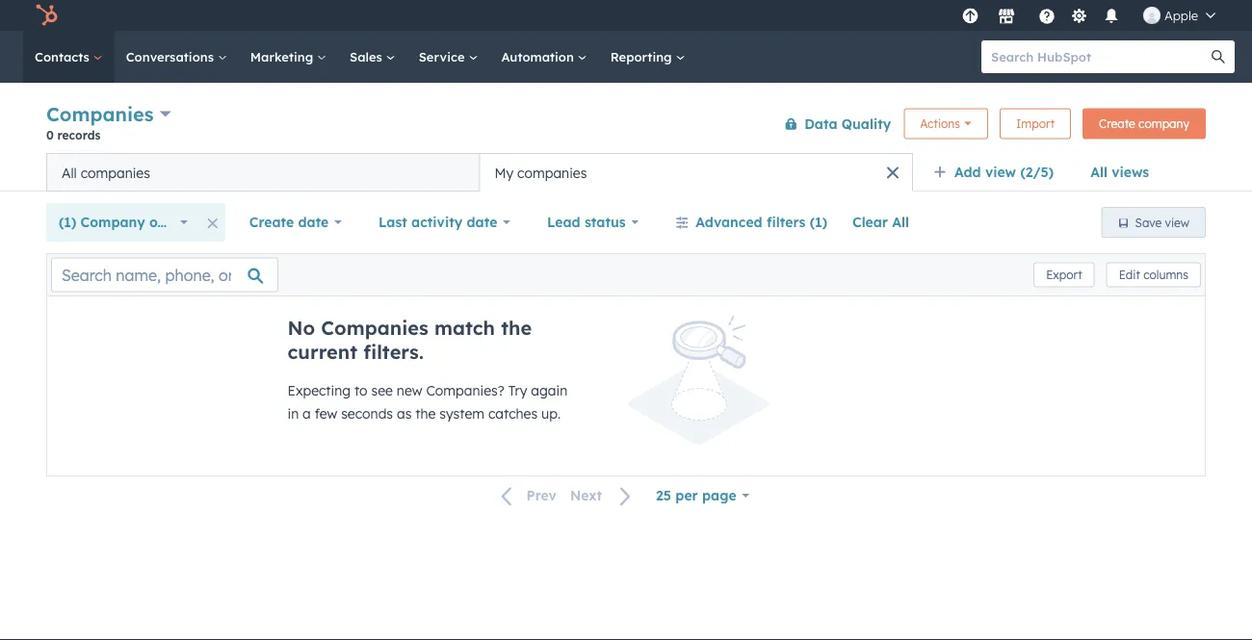 Task type: locate. For each thing, give the bounding box(es) containing it.
the right as
[[416, 406, 436, 423]]

edit columns
[[1119, 268, 1189, 282]]

create date
[[249, 214, 329, 231]]

1 horizontal spatial (1)
[[810, 214, 828, 231]]

save view button
[[1102, 207, 1207, 238]]

actions
[[921, 117, 961, 131]]

0 horizontal spatial all
[[62, 164, 77, 181]]

all companies button
[[46, 153, 480, 192]]

0 vertical spatial companies
[[46, 102, 154, 126]]

date right activity at the left top of page
[[467, 214, 498, 231]]

lead status button
[[535, 203, 652, 242]]

(1) right filters
[[810, 214, 828, 231]]

create for create company
[[1100, 117, 1136, 131]]

0 vertical spatial view
[[986, 164, 1017, 181]]

2 companies from the left
[[518, 164, 587, 181]]

create inside the create date popup button
[[249, 214, 294, 231]]

view
[[986, 164, 1017, 181], [1166, 215, 1190, 230]]

companies?
[[426, 383, 505, 399]]

match
[[435, 316, 495, 340]]

clear all button
[[840, 203, 922, 242]]

data quality
[[805, 115, 892, 132]]

1 horizontal spatial create
[[1100, 117, 1136, 131]]

1 horizontal spatial date
[[467, 214, 498, 231]]

(1) left company
[[59, 214, 76, 231]]

1 horizontal spatial companies
[[518, 164, 587, 181]]

0 horizontal spatial view
[[986, 164, 1017, 181]]

try
[[509, 383, 528, 399]]

(1)
[[59, 214, 76, 231], [810, 214, 828, 231]]

2 horizontal spatial all
[[1091, 164, 1108, 181]]

0 horizontal spatial companies
[[46, 102, 154, 126]]

create left company
[[1100, 117, 1136, 131]]

1 date from the left
[[298, 214, 329, 231]]

apple
[[1165, 7, 1199, 23]]

all inside 'button'
[[893, 214, 910, 231]]

view inside save view "button"
[[1166, 215, 1190, 230]]

0 vertical spatial the
[[501, 316, 532, 340]]

date inside last activity date popup button
[[467, 214, 498, 231]]

next button
[[564, 484, 644, 509]]

1 horizontal spatial companies
[[321, 316, 429, 340]]

to
[[355, 383, 368, 399]]

status
[[585, 214, 626, 231]]

all inside button
[[62, 164, 77, 181]]

view inside add view (2/5) popup button
[[986, 164, 1017, 181]]

date
[[298, 214, 329, 231], [467, 214, 498, 231]]

reporting link
[[599, 31, 697, 83]]

marketplaces image
[[998, 9, 1016, 26]]

advanced
[[696, 214, 763, 231]]

2 (1) from the left
[[810, 214, 828, 231]]

companies
[[81, 164, 150, 181], [518, 164, 587, 181]]

date inside the create date popup button
[[298, 214, 329, 231]]

0 horizontal spatial create
[[249, 214, 294, 231]]

the
[[501, 316, 532, 340], [416, 406, 436, 423]]

0 records
[[46, 128, 101, 142]]

companies right my
[[518, 164, 587, 181]]

1 vertical spatial create
[[249, 214, 294, 231]]

companies up see on the bottom left
[[321, 316, 429, 340]]

create date button
[[237, 203, 355, 242]]

0 vertical spatial create
[[1100, 117, 1136, 131]]

the right match
[[501, 316, 532, 340]]

0
[[46, 128, 54, 142]]

1 companies from the left
[[81, 164, 150, 181]]

automation
[[502, 49, 578, 65]]

view right save
[[1166, 215, 1190, 230]]

filters
[[767, 214, 806, 231]]

25
[[656, 488, 672, 504]]

0 horizontal spatial date
[[298, 214, 329, 231]]

2 date from the left
[[467, 214, 498, 231]]

advanced filters (1)
[[696, 214, 828, 231]]

create company button
[[1083, 108, 1207, 139]]

0 horizontal spatial companies
[[81, 164, 150, 181]]

advanced filters (1) button
[[663, 203, 840, 242]]

export
[[1047, 268, 1083, 282]]

conversations link
[[114, 31, 239, 83]]

in
[[288, 406, 299, 423]]

new
[[397, 383, 423, 399]]

1 vertical spatial companies
[[321, 316, 429, 340]]

1 (1) from the left
[[59, 214, 76, 231]]

bob builder image
[[1144, 7, 1161, 24]]

lead
[[547, 214, 581, 231]]

company
[[1139, 117, 1190, 131]]

all down 0 records
[[62, 164, 77, 181]]

clear
[[853, 214, 888, 231]]

edit columns button
[[1107, 263, 1202, 288]]

create down "all companies" button
[[249, 214, 294, 231]]

last activity date
[[379, 214, 498, 231]]

companies up records
[[46, 102, 154, 126]]

columns
[[1144, 268, 1189, 282]]

marketplaces button
[[987, 0, 1027, 31]]

all right clear
[[893, 214, 910, 231]]

0 horizontal spatial (1)
[[59, 214, 76, 231]]

clear all
[[853, 214, 910, 231]]

Search HubSpot search field
[[982, 40, 1218, 73]]

my companies button
[[480, 153, 914, 192]]

search image
[[1212, 50, 1226, 64]]

companies
[[46, 102, 154, 126], [321, 316, 429, 340]]

help image
[[1039, 9, 1056, 26]]

companies for all companies
[[81, 164, 150, 181]]

create inside create company button
[[1100, 117, 1136, 131]]

create
[[1100, 117, 1136, 131], [249, 214, 294, 231]]

view right the add
[[986, 164, 1017, 181]]

1 horizontal spatial the
[[501, 316, 532, 340]]

all
[[1091, 164, 1108, 181], [62, 164, 77, 181], [893, 214, 910, 231]]

data quality button
[[772, 105, 893, 143]]

25 per page
[[656, 488, 737, 504]]

help button
[[1031, 0, 1064, 31]]

1 horizontal spatial view
[[1166, 215, 1190, 230]]

companies up company
[[81, 164, 150, 181]]

date down "all companies" button
[[298, 214, 329, 231]]

0 horizontal spatial the
[[416, 406, 436, 423]]

apple menu
[[957, 0, 1230, 31]]

1 vertical spatial the
[[416, 406, 436, 423]]

1 vertical spatial view
[[1166, 215, 1190, 230]]

no companies match the current filters.
[[288, 316, 532, 364]]

all left views
[[1091, 164, 1108, 181]]

(1) company owner
[[59, 214, 191, 231]]

sales link
[[338, 31, 407, 83]]

records
[[57, 128, 101, 142]]

expecting to see new companies? try again in a few seconds as the system catches up.
[[288, 383, 568, 423]]

automation link
[[490, 31, 599, 83]]

create for create date
[[249, 214, 294, 231]]

prev
[[527, 488, 557, 505]]

all for all companies
[[62, 164, 77, 181]]

prev button
[[490, 484, 564, 509]]

1 horizontal spatial all
[[893, 214, 910, 231]]

quality
[[842, 115, 892, 132]]

all for all views
[[1091, 164, 1108, 181]]



Task type: vqa. For each thing, say whether or not it's contained in the screenshot.
the Share
no



Task type: describe. For each thing, give the bounding box(es) containing it.
lead status
[[547, 214, 626, 231]]

seconds
[[341, 406, 393, 423]]

system
[[440, 406, 485, 423]]

all views link
[[1079, 153, 1162, 192]]

companies for my companies
[[518, 164, 587, 181]]

service
[[419, 49, 469, 65]]

upgrade link
[[959, 5, 983, 26]]

expecting
[[288, 383, 351, 399]]

add view (2/5) button
[[921, 153, 1079, 192]]

25 per page button
[[644, 477, 763, 516]]

search button
[[1203, 40, 1235, 73]]

few
[[315, 406, 338, 423]]

the inside no companies match the current filters.
[[501, 316, 532, 340]]

companies inside no companies match the current filters.
[[321, 316, 429, 340]]

current
[[288, 340, 358, 364]]

filters.
[[363, 340, 424, 364]]

settings link
[[1068, 5, 1092, 26]]

reporting
[[611, 49, 676, 65]]

up.
[[542, 406, 561, 423]]

all companies
[[62, 164, 150, 181]]

hubspot image
[[35, 4, 58, 27]]

companies button
[[46, 100, 172, 128]]

notifications image
[[1103, 9, 1121, 26]]

company
[[81, 214, 145, 231]]

contacts
[[35, 49, 93, 65]]

service link
[[407, 31, 490, 83]]

my companies
[[495, 164, 587, 181]]

(1) company owner button
[[46, 203, 200, 242]]

as
[[397, 406, 412, 423]]

pagination navigation
[[490, 484, 644, 509]]

owner
[[149, 214, 191, 231]]

last activity date button
[[366, 203, 523, 242]]

a
[[303, 406, 311, 423]]

settings image
[[1071, 8, 1088, 26]]

apple button
[[1132, 0, 1228, 31]]

catches
[[489, 406, 538, 423]]

the inside expecting to see new companies? try again in a few seconds as the system catches up.
[[416, 406, 436, 423]]

(2/5)
[[1021, 164, 1054, 181]]

per
[[676, 488, 698, 504]]

upgrade image
[[962, 8, 980, 26]]

last
[[379, 214, 407, 231]]

data
[[805, 115, 838, 132]]

view for add
[[986, 164, 1017, 181]]

(1) inside (1) company owner popup button
[[59, 214, 76, 231]]

create company
[[1100, 117, 1190, 131]]

again
[[531, 383, 568, 399]]

(1) inside 'advanced filters (1)' 'button'
[[810, 214, 828, 231]]

marketing link
[[239, 31, 338, 83]]

views
[[1112, 164, 1150, 181]]

companies banner
[[46, 99, 1207, 153]]

add
[[955, 164, 982, 181]]

next
[[570, 488, 602, 505]]

see
[[372, 383, 393, 399]]

import button
[[1000, 108, 1072, 139]]

view for save
[[1166, 215, 1190, 230]]

activity
[[412, 214, 463, 231]]

sales
[[350, 49, 386, 65]]

marketing
[[250, 49, 317, 65]]

import
[[1017, 117, 1055, 131]]

export button
[[1034, 263, 1095, 288]]

Search name, phone, or domain search field
[[51, 258, 279, 292]]

no
[[288, 316, 315, 340]]

all views
[[1091, 164, 1150, 181]]

edit
[[1119, 268, 1141, 282]]

save view
[[1136, 215, 1190, 230]]

companies inside companies popup button
[[46, 102, 154, 126]]

save
[[1136, 215, 1162, 230]]

page
[[703, 488, 737, 504]]

notifications button
[[1096, 0, 1128, 31]]

actions button
[[904, 108, 989, 139]]

add view (2/5)
[[955, 164, 1054, 181]]

contacts link
[[23, 31, 114, 83]]

my
[[495, 164, 514, 181]]



